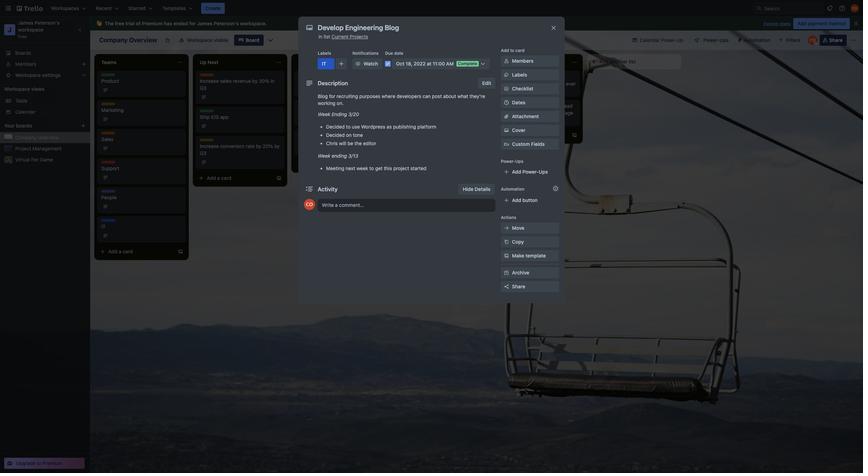 Task type: describe. For each thing, give the bounding box(es) containing it.
product for product
[[101, 74, 117, 79]]

project
[[15, 146, 31, 152]]

workspace visible
[[187, 37, 228, 43]]

sales sales
[[101, 132, 113, 142]]

add a card for analytics data
[[305, 161, 330, 167]]

labels link
[[501, 69, 559, 80]]

make
[[512, 253, 524, 259]]

create
[[205, 5, 221, 11]]

brand
[[298, 107, 312, 113]]

the
[[105, 20, 114, 26]]

week for week ending 3/20
[[318, 111, 330, 117]]

color: purple, title: "people" element
[[101, 190, 115, 195]]

bravo to tom for answering the most customer support emails ever received in one day!
[[495, 74, 576, 94]]

started
[[411, 165, 427, 171]]

card up tom
[[516, 48, 525, 53]]

one
[[521, 88, 529, 94]]

add a card right this
[[404, 161, 428, 167]]

peterson's inside james peterson's workspace free
[[35, 20, 60, 26]]

ios
[[211, 114, 219, 120]]

free
[[115, 20, 124, 26]]

0 vertical spatial workspace
[[240, 20, 265, 26]]

up
[[677, 37, 684, 43]]

be
[[348, 141, 353, 146]]

virtual pet game
[[15, 157, 53, 163]]

support inside support support
[[101, 161, 118, 166]]

primary element
[[0, 0, 863, 17]]

to left get
[[370, 165, 374, 171]]

marketing analytics data
[[298, 132, 331, 142]]

sales for increase
[[200, 74, 211, 79]]

1 decided from the top
[[326, 124, 345, 130]]

copy
[[512, 239, 524, 245]]

support up the color: purple, title: "people" element
[[101, 165, 119, 171]]

checklist
[[512, 86, 533, 92]]

project
[[393, 165, 409, 171]]

color: orange, title: "sales" element for increase
[[200, 74, 214, 79]]

date
[[394, 51, 403, 56]]

due
[[385, 51, 393, 56]]

1 horizontal spatial members
[[512, 58, 534, 64]]

0 vertical spatial labels
[[318, 51, 331, 56]]

what
[[457, 93, 468, 99]]

brand guidelines link
[[298, 107, 379, 114]]

create from template… image for develop engineering blog
[[375, 162, 380, 167]]

fields
[[531, 141, 545, 147]]

about
[[443, 93, 456, 99]]

add a card button for increase conversion rate by 20% by q3
[[196, 173, 273, 184]]

tone
[[353, 132, 363, 138]]

add a card for increase conversion rate by 20% by q3
[[207, 175, 231, 181]]

banner containing 👋
[[90, 17, 863, 31]]

recruiting
[[337, 93, 358, 99]]

sm image for cover
[[503, 127, 510, 134]]

1 horizontal spatial in
[[318, 34, 322, 40]]

engineering
[[318, 78, 344, 84]]

support down publishing on the left top
[[397, 132, 413, 137]]

page
[[562, 110, 573, 116]]

marketing up the sales sales
[[101, 107, 124, 113]]

james peterson's workspace free
[[18, 20, 61, 39]]

develop engineering blog link
[[298, 78, 379, 85]]

color: yellow, title: "marketing" element for marketing
[[101, 103, 121, 108]]

18, for oct 18, 2022
[[315, 87, 321, 93]]

the inside decided to use wordpress as publishing platform decided on tone chris will be the editor
[[355, 141, 362, 146]]

marketing increase conversion rate by 20% by q3
[[200, 139, 280, 156]]

power-ups inside button
[[703, 37, 729, 43]]

to for card
[[510, 48, 514, 53]]

management
[[32, 146, 62, 152]]

boards link
[[0, 48, 90, 59]]

search image
[[756, 6, 762, 11]]

the down lauren
[[525, 110, 533, 116]]

template
[[526, 253, 546, 259]]

boards
[[16, 123, 32, 129]]

upgrade to premium
[[16, 461, 62, 467]]

Nov 24, 2022 checkbox
[[298, 144, 335, 153]]

upgrade
[[16, 461, 35, 467]]

checklist link
[[501, 83, 559, 94]]

create from template… image
[[276, 176, 282, 181]]

1 horizontal spatial peterson's
[[214, 20, 239, 26]]

lauren
[[515, 103, 531, 109]]

day!
[[531, 88, 540, 94]]

it for it
[[322, 61, 326, 67]]

Oct 17, 2022 checkbox
[[298, 115, 333, 124]]

it for it it
[[101, 219, 105, 224]]

watch button
[[352, 58, 382, 69]]

0 horizontal spatial automation
[[501, 187, 525, 192]]

add button
[[512, 197, 538, 203]]

sm image for make template
[[503, 253, 510, 260]]

create from template… image for product
[[178, 249, 183, 255]]

1 vertical spatial ups
[[515, 159, 524, 164]]

this
[[384, 165, 392, 171]]

on
[[346, 132, 352, 138]]

increase sales revenue by 30% in q3 link
[[200, 78, 280, 92]]

where
[[382, 93, 395, 99]]

project management link
[[15, 145, 86, 152]]

james inside james peterson's workspace free
[[18, 20, 33, 26]]

sm image for move
[[503, 225, 510, 232]]

11:00
[[433, 61, 445, 67]]

oct 18, 2022 at 11:00 am
[[396, 61, 454, 67]]

add another list button
[[587, 54, 681, 69]]

calendar power-up link
[[628, 35, 688, 46]]

hide details link
[[459, 184, 495, 195]]

marketing inside product marketing brand guidelines
[[314, 103, 334, 108]]

hide details
[[463, 186, 491, 192]]

0 vertical spatial color: red, title: "support" element
[[397, 132, 413, 137]]

purposes
[[359, 93, 380, 99]]

0 horizontal spatial list
[[324, 34, 330, 40]]

star or unstar board image
[[165, 37, 170, 43]]

will
[[339, 141, 346, 146]]

company overview link
[[15, 134, 86, 141]]

am
[[446, 61, 454, 67]]

card right project on the top left of the page
[[418, 161, 428, 167]]

1 horizontal spatial members link
[[501, 56, 559, 67]]

color: orange, title: "sales" element for sales
[[101, 132, 115, 137]]

automation inside button
[[744, 37, 770, 43]]

color: green, title: "product" element for product
[[101, 74, 117, 79]]

people link
[[101, 194, 182, 201]]

0 vertical spatial create from template… image
[[572, 133, 577, 138]]

filters
[[786, 37, 801, 43]]

color: yellow, title: "marketing" element up 'oct 17, 2022' at the top left of the page
[[314, 103, 334, 108]]

color: green, title: "product" element for ship ios app
[[200, 110, 216, 115]]

notifications
[[352, 51, 379, 56]]

sm image for watch
[[355, 60, 362, 67]]

james peterson's workspace link
[[18, 20, 61, 33]]

Oct 18, 2022 checkbox
[[298, 86, 334, 94]]

in list current projects
[[318, 34, 368, 40]]

product product
[[101, 74, 119, 84]]

marketing marketing
[[101, 103, 124, 113]]

conversion
[[220, 143, 245, 149]]

color: blue, title: "it" element for it
[[101, 219, 115, 224]]

ended
[[173, 20, 188, 26]]

0 horizontal spatial members
[[15, 61, 36, 67]]

3/20
[[348, 111, 359, 117]]

to for lauren
[[510, 103, 514, 109]]

sm image for labels
[[503, 71, 510, 78]]

explore
[[764, 21, 779, 26]]

for inside blog for recruiting purposes where developers can post about what they're working on.
[[329, 93, 335, 99]]

free
[[18, 34, 27, 39]]

show menu image
[[850, 37, 857, 44]]

2022 for nov 24, 2022
[[323, 146, 333, 151]]

nov 24, 2022
[[307, 146, 333, 151]]

Board name text field
[[96, 35, 161, 46]]

it for it develop engineering blog
[[298, 74, 302, 79]]

they're
[[470, 93, 485, 99]]

add a card button for analytics data
[[294, 159, 372, 170]]

1 horizontal spatial ups
[[539, 169, 548, 175]]

taking
[[540, 103, 553, 109]]

2022 for oct 18, 2022
[[322, 87, 332, 93]]

develop
[[298, 78, 317, 84]]

30%
[[259, 78, 269, 84]]

oct for oct 18, 2022 at 11:00 am
[[396, 61, 404, 67]]

1 horizontal spatial premium
[[142, 20, 163, 26]]

2 people from the top
[[101, 195, 117, 201]]

0 horizontal spatial members link
[[0, 59, 90, 70]]

add power-ups link
[[501, 167, 559, 178]]

bravo to lauren for taking the lead and finishing the new landing page design!
[[495, 103, 573, 123]]



Task type: locate. For each thing, give the bounding box(es) containing it.
1 horizontal spatial labels
[[512, 72, 527, 78]]

add to card
[[501, 48, 525, 53]]

for right ended
[[189, 20, 196, 26]]

automation down explore at the top right of the page
[[744, 37, 770, 43]]

sm image inside checklist link
[[503, 85, 510, 92]]

color: green, title: "product" element
[[101, 74, 117, 79], [298, 103, 314, 108], [200, 110, 216, 115]]

overview up management
[[38, 135, 59, 141]]

calendar inside calendar power-up link
[[640, 37, 660, 43]]

the inside bravo to tom for answering the most customer support emails ever received in one day!
[[558, 74, 565, 80]]

0 horizontal spatial in
[[271, 78, 275, 84]]

data
[[320, 136, 331, 142]]

in down customer
[[516, 88, 520, 94]]

blog up recruiting
[[346, 78, 356, 84]]

color: yellow, title: "marketing" element for analytics data
[[298, 132, 319, 137]]

calendar for calendar power-up
[[640, 37, 660, 43]]

to inside bravo to tom for answering the most customer support emails ever received in one day!
[[510, 74, 514, 80]]

oct down date
[[396, 61, 404, 67]]

0 vertical spatial workspace
[[187, 37, 213, 43]]

members link up the labels link
[[501, 56, 559, 67]]

1 horizontal spatial color: red, title: "support" element
[[397, 132, 413, 137]]

people down support support
[[101, 190, 115, 195]]

wordpress
[[361, 124, 385, 130]]

1 vertical spatial workspace
[[18, 27, 43, 33]]

landing
[[544, 110, 561, 116]]

share for right share button
[[829, 37, 843, 43]]

0 horizontal spatial color: red, title: "support" element
[[101, 161, 118, 166]]

1 vertical spatial q3
[[200, 150, 207, 156]]

0 horizontal spatial color: orange, title: "sales" element
[[101, 132, 115, 137]]

in left current
[[318, 34, 322, 40]]

blog inside blog for recruiting purposes where developers can post about what they're working on.
[[318, 93, 328, 99]]

sm image inside cover "link"
[[503, 127, 510, 134]]

0 horizontal spatial christina overa (christinaovera) image
[[808, 35, 818, 45]]

color: blue, title: "it" element up oct 18, 2022 option
[[298, 74, 312, 79]]

company overview
[[99, 36, 157, 44], [15, 135, 59, 141]]

color: blue, title: "it" element
[[318, 58, 334, 69], [298, 74, 312, 79], [101, 219, 115, 224]]

color: yellow, title: "marketing" element left conversion
[[200, 139, 220, 144]]

color: orange, title: "sales" element
[[200, 74, 214, 79], [101, 132, 115, 137]]

sm image left make
[[503, 253, 510, 260]]

1 vertical spatial decided
[[326, 132, 345, 138]]

hide
[[463, 186, 473, 192]]

james up workspace visible "button"
[[197, 20, 212, 26]]

color: green, title: "product" element up marketing marketing
[[101, 74, 117, 79]]

marketing inside marketing increase conversion rate by 20% by q3
[[200, 139, 220, 144]]

product inside product marketing brand guidelines
[[298, 103, 314, 108]]

as
[[387, 124, 392, 130]]

sm image
[[503, 58, 510, 65], [503, 85, 510, 92], [503, 225, 510, 232], [503, 239, 510, 246], [503, 253, 510, 260]]

add board image
[[80, 123, 86, 129]]

add a card up the custom
[[502, 132, 527, 138]]

automation button
[[734, 35, 775, 46]]

sm image for checklist
[[503, 85, 510, 92]]

workspace up board
[[240, 20, 265, 26]]

2022 down description
[[322, 87, 332, 93]]

1 vertical spatial color: green, title: "product" element
[[298, 103, 314, 108]]

it inside it it
[[101, 219, 105, 224]]

get
[[375, 165, 383, 171]]

to right the upgrade
[[37, 461, 41, 467]]

calendar down table
[[15, 109, 35, 115]]

card
[[516, 48, 525, 53], [517, 132, 527, 138], [320, 161, 330, 167], [418, 161, 428, 167], [221, 175, 231, 181], [123, 249, 133, 255]]

2 horizontal spatial color: green, title: "product" element
[[298, 103, 314, 108]]

1 vertical spatial list
[[629, 59, 636, 65]]

0 horizontal spatial color: blue, title: "it" element
[[101, 219, 115, 224]]

sm image inside "archive" link
[[503, 270, 510, 277]]

product inside product product
[[101, 74, 117, 79]]

2 horizontal spatial color: blue, title: "it" element
[[318, 58, 334, 69]]

ups down fields
[[539, 169, 548, 175]]

0 vertical spatial list
[[324, 34, 330, 40]]

add button button
[[501, 195, 559, 206]]

ups inside button
[[720, 37, 729, 43]]

add a card down it link
[[108, 249, 133, 255]]

2022
[[414, 61, 426, 67], [322, 87, 332, 93], [321, 117, 331, 122], [323, 146, 333, 151]]

0 horizontal spatial peterson's
[[35, 20, 60, 26]]

color: blue, title: "it" element for develop
[[298, 74, 312, 79]]

color: blue, title: "it" element up it develop engineering blog at the left of the page
[[318, 58, 334, 69]]

by inside sales increase sales revenue by 30% in q3
[[252, 78, 258, 84]]

add a card button for sales
[[97, 246, 175, 257]]

method
[[829, 20, 846, 26]]

due date
[[385, 51, 403, 56]]

analytics
[[298, 136, 319, 142]]

trial
[[125, 20, 135, 26]]

1 bravo from the top
[[495, 74, 508, 80]]

the up landing
[[555, 103, 562, 109]]

sm image left watch at the top
[[355, 60, 362, 67]]

marketing left conversion
[[200, 139, 220, 144]]

company down the
[[99, 36, 128, 44]]

your
[[4, 123, 15, 129]]

color: orange, title: "sales" element left the sales
[[200, 74, 214, 79]]

company overview inside text field
[[99, 36, 157, 44]]

0 horizontal spatial blog
[[318, 93, 328, 99]]

week
[[357, 165, 368, 171]]

sales up support support
[[101, 136, 113, 142]]

list inside button
[[629, 59, 636, 65]]

0 horizontal spatial calendar
[[15, 109, 35, 115]]

product marketing brand guidelines
[[298, 103, 336, 113]]

color: orange, title: "sales" element down marketing marketing
[[101, 132, 115, 137]]

1 horizontal spatial christina overa (christinaovera) image
[[851, 4, 859, 12]]

a for analytics data
[[316, 161, 318, 167]]

1 horizontal spatial color: blue, title: "it" element
[[298, 74, 312, 79]]

overview down of
[[129, 36, 157, 44]]

2 horizontal spatial create from template… image
[[572, 133, 577, 138]]

oct for oct 17, 2022
[[307, 117, 314, 122]]

2 sm image from the top
[[503, 85, 510, 92]]

👋 the free trial of premium has ended for james peterson's workspace .
[[96, 20, 267, 26]]

1 vertical spatial christina overa (christinaovera) image
[[808, 35, 818, 45]]

blog down oct 18, 2022
[[318, 93, 328, 99]]

developers
[[397, 93, 421, 99]]

to left tom
[[510, 74, 514, 80]]

archive
[[512, 270, 529, 276]]

2 horizontal spatial ups
[[720, 37, 729, 43]]

peterson's up visible
[[214, 20, 239, 26]]

make template link
[[501, 250, 559, 262]]

calendar
[[640, 37, 660, 43], [15, 109, 35, 115]]

workspace left visible
[[187, 37, 213, 43]]

Mark due date as complete checkbox
[[385, 61, 391, 67]]

increase for increase sales revenue by 30% in q3
[[200, 78, 219, 84]]

automation up add button
[[501, 187, 525, 192]]

christina overa (christinaovera) image
[[304, 199, 315, 210]]

projects
[[350, 34, 368, 40]]

and
[[495, 110, 504, 116]]

power- inside button
[[703, 37, 720, 43]]

ups up "add power-ups"
[[515, 159, 524, 164]]

0 vertical spatial oct
[[396, 61, 404, 67]]

sales inside sales increase sales revenue by 30% in q3
[[200, 74, 211, 79]]

calendar inside calendar link
[[15, 109, 35, 115]]

lead
[[563, 103, 573, 109]]

1 vertical spatial labels
[[512, 72, 527, 78]]

workspace
[[187, 37, 213, 43], [4, 86, 30, 92]]

the right the be
[[355, 141, 362, 146]]

increase inside sales increase sales revenue by 30% in q3
[[200, 78, 219, 84]]

1 horizontal spatial 18,
[[406, 61, 412, 67]]

1 vertical spatial bravo
[[495, 103, 508, 109]]

color: yellow, title: "marketing" element for increase conversion rate by 20% by q3
[[200, 139, 220, 144]]

explore plans
[[764, 21, 791, 26]]

oct down develop
[[307, 87, 314, 93]]

sm image for archive
[[503, 270, 510, 277]]

1 horizontal spatial calendar
[[640, 37, 660, 43]]

1 sm image from the top
[[503, 58, 510, 65]]

1 vertical spatial overview
[[38, 135, 59, 141]]

automation
[[744, 37, 770, 43], [501, 187, 525, 192]]

open information menu image
[[839, 5, 846, 12]]

0 vertical spatial automation
[[744, 37, 770, 43]]

0 vertical spatial share
[[829, 37, 843, 43]]

Search field
[[762, 3, 823, 14]]

marketing link
[[101, 107, 182, 114]]

2 vertical spatial in
[[516, 88, 520, 94]]

to for tom
[[510, 74, 514, 80]]

0 vertical spatial ups
[[720, 37, 729, 43]]

share down method
[[829, 37, 843, 43]]

the up emails
[[558, 74, 565, 80]]

it inside it develop engineering blog
[[298, 74, 302, 79]]

for up new
[[532, 103, 538, 109]]

company
[[99, 36, 128, 44], [15, 135, 36, 141]]

marketing down product product
[[101, 103, 121, 108]]

0 vertical spatial 18,
[[406, 61, 412, 67]]

0 horizontal spatial share
[[512, 284, 525, 290]]

1 vertical spatial 18,
[[315, 87, 321, 93]]

2 horizontal spatial in
[[516, 88, 520, 94]]

watch
[[364, 61, 378, 67]]

pet
[[31, 157, 38, 163]]

workspace navigation collapse icon image
[[76, 25, 85, 35]]

at
[[427, 61, 431, 67]]

color: green, title: "product" element up oct 17, 2022 option
[[298, 103, 314, 108]]

sm image left archive
[[503, 270, 510, 277]]

marketing for increase
[[200, 139, 220, 144]]

by right 20%
[[274, 143, 280, 149]]

christina overa (christinaovera) image
[[851, 4, 859, 12], [808, 35, 818, 45]]

game
[[40, 157, 53, 163]]

support inside bravo to tom for answering the most customer support emails ever received in one day!
[[531, 81, 549, 87]]

1 horizontal spatial share
[[829, 37, 843, 43]]

marketing inside marketing marketing
[[101, 103, 121, 108]]

oct left the 17,
[[307, 117, 314, 122]]

move link
[[501, 223, 559, 234]]

your boards
[[4, 123, 32, 129]]

sm image inside make template link
[[503, 253, 510, 260]]

1 vertical spatial create from template… image
[[375, 162, 380, 167]]

christina overa (christinaovera) image right open information menu image
[[851, 4, 859, 12]]

0 vertical spatial christina overa (christinaovera) image
[[851, 4, 859, 12]]

card down "week ending 3/13"
[[320, 161, 330, 167]]

members link
[[501, 56, 559, 67], [0, 59, 90, 70]]

None text field
[[314, 22, 543, 34]]

.
[[265, 20, 267, 26]]

add a card for sales
[[108, 249, 133, 255]]

1 vertical spatial color: orange, title: "sales" element
[[101, 132, 115, 137]]

current
[[332, 34, 349, 40]]

product for ship ios app
[[200, 110, 216, 115]]

it develop engineering blog
[[298, 74, 356, 84]]

custom fields
[[512, 141, 545, 147]]

2022 left at
[[414, 61, 426, 67]]

members down boards on the left
[[15, 61, 36, 67]]

attachment button
[[501, 111, 559, 122]]

0 horizontal spatial workspace
[[18, 27, 43, 33]]

1 vertical spatial company
[[15, 135, 36, 141]]

share for left share button
[[512, 284, 525, 290]]

to up the labels link
[[510, 48, 514, 53]]

support link
[[101, 165, 182, 172]]

cover
[[512, 127, 526, 133]]

add another list
[[600, 59, 636, 65]]

1 vertical spatial premium
[[43, 461, 62, 467]]

peterson's
[[35, 20, 60, 26], [214, 20, 239, 26]]

in inside bravo to tom for answering the most customer support emails ever received in one day!
[[516, 88, 520, 94]]

0 horizontal spatial share button
[[501, 281, 559, 292]]

1 vertical spatial automation
[[501, 187, 525, 192]]

list left current
[[324, 34, 330, 40]]

sales for sales
[[101, 132, 112, 137]]

by for 20%
[[256, 143, 261, 149]]

product for brand guidelines
[[298, 103, 314, 108]]

0 horizontal spatial james
[[18, 20, 33, 26]]

increase conversion rate by 20% by q3 link
[[200, 143, 280, 157]]

oct for oct 18, 2022
[[307, 87, 314, 93]]

share down archive
[[512, 284, 525, 290]]

workspace up table
[[4, 86, 30, 92]]

add a card down nov 24, 2022 option
[[305, 161, 330, 167]]

sales inside the sales sales
[[101, 132, 112, 137]]

calendar up add another list button
[[640, 37, 660, 43]]

support
[[531, 81, 549, 87], [397, 132, 413, 137], [101, 161, 118, 166], [101, 165, 119, 171]]

1 increase from the top
[[200, 78, 219, 84]]

share
[[829, 37, 843, 43], [512, 284, 525, 290]]

0 vertical spatial increase
[[200, 78, 219, 84]]

increase inside marketing increase conversion rate by 20% by q3
[[200, 143, 219, 149]]

sm image inside move link
[[503, 225, 510, 232]]

2 q3 from the top
[[200, 150, 207, 156]]

2 increase from the top
[[200, 143, 219, 149]]

bravo inside bravo to tom for answering the most customer support emails ever received in one day!
[[495, 74, 508, 80]]

wave image
[[96, 20, 102, 27]]

sm image down 'add to card'
[[503, 58, 510, 65]]

q3 inside sales increase sales revenue by 30% in q3
[[200, 85, 207, 91]]

2022 right the 17,
[[321, 117, 331, 122]]

increase
[[200, 78, 219, 84], [200, 143, 219, 149]]

people inside people people
[[101, 190, 115, 195]]

0 horizontal spatial labels
[[318, 51, 331, 56]]

share button down method
[[820, 35, 847, 46]]

bravo for customer
[[495, 74, 508, 80]]

project management
[[15, 146, 62, 152]]

support down the sales sales
[[101, 161, 118, 166]]

0 horizontal spatial workspace
[[4, 86, 30, 92]]

Write a comment text field
[[318, 199, 495, 212]]

0 vertical spatial bravo
[[495, 74, 508, 80]]

ending
[[332, 153, 347, 159]]

0 vertical spatial color: green, title: "product" element
[[101, 74, 117, 79]]

to up finishing
[[510, 103, 514, 109]]

0 vertical spatial week
[[318, 111, 330, 117]]

0 vertical spatial q3
[[200, 85, 207, 91]]

0 vertical spatial decided
[[326, 124, 345, 130]]

1 horizontal spatial color: green, title: "product" element
[[200, 110, 216, 115]]

members link down boards on the left
[[0, 59, 90, 70]]

1 horizontal spatial overview
[[129, 36, 157, 44]]

by for 30%
[[252, 78, 258, 84]]

18, for oct 18, 2022 at 11:00 am
[[406, 61, 412, 67]]

premium right of
[[142, 20, 163, 26]]

a for increase conversion rate by 20% by q3
[[217, 175, 220, 181]]

color: green, title: "product" element left app on the left of the page
[[200, 110, 216, 115]]

labels down in list current projects
[[318, 51, 331, 56]]

0 notifications image
[[826, 4, 834, 12]]

1 vertical spatial color: blue, title: "it" element
[[298, 74, 312, 79]]

publishing
[[393, 124, 416, 130]]

to for use
[[346, 124, 351, 130]]

1 horizontal spatial share button
[[820, 35, 847, 46]]

company inside text field
[[99, 36, 128, 44]]

sales link
[[101, 136, 182, 143]]

1 horizontal spatial blog
[[346, 78, 356, 84]]

overview inside text field
[[129, 36, 157, 44]]

color: yellow, title: "marketing" element
[[101, 103, 121, 108], [314, 103, 334, 108], [298, 132, 319, 137], [200, 139, 220, 144]]

to for premium
[[37, 461, 41, 467]]

it it
[[101, 219, 106, 230]]

decided down the week ending 3/20
[[326, 124, 345, 130]]

1 horizontal spatial list
[[629, 59, 636, 65]]

marketing inside marketing analytics data
[[298, 132, 319, 137]]

0 vertical spatial company
[[99, 36, 128, 44]]

q3 inside marketing increase conversion rate by 20% by q3
[[200, 150, 207, 156]]

peterson's up boards link
[[35, 20, 60, 26]]

to inside decided to use wordpress as publishing platform decided on tone chris will be the editor
[[346, 124, 351, 130]]

1 horizontal spatial workspace
[[187, 37, 213, 43]]

to inside bravo to lauren for taking the lead and finishing the new landing page design!
[[510, 103, 514, 109]]

2 vertical spatial ups
[[539, 169, 548, 175]]

james up free
[[18, 20, 33, 26]]

premium
[[142, 20, 163, 26], [43, 461, 62, 467]]

tom
[[515, 74, 525, 80]]

color: red, title: "support" element
[[397, 132, 413, 137], [101, 161, 118, 166]]

guidelines
[[313, 107, 336, 113]]

0 vertical spatial calendar
[[640, 37, 660, 43]]

product inside product ship ios app
[[200, 110, 216, 115]]

5 sm image from the top
[[503, 253, 510, 260]]

board link
[[234, 35, 264, 46]]

blog inside it develop engineering blog
[[346, 78, 356, 84]]

company overview up project management
[[15, 135, 59, 141]]

in inside sales increase sales revenue by 30% in q3
[[271, 78, 275, 84]]

has
[[164, 20, 172, 26]]

sm image for members
[[503, 58, 510, 65]]

people up it it on the top
[[101, 195, 117, 201]]

your boards with 3 items element
[[4, 122, 70, 130]]

list right another
[[629, 59, 636, 65]]

card down increase conversion rate by 20% by q3 link
[[221, 175, 231, 181]]

sales down marketing marketing
[[101, 132, 112, 137]]

1 horizontal spatial workspace
[[240, 20, 265, 26]]

0 horizontal spatial power-ups
[[501, 159, 524, 164]]

use
[[352, 124, 360, 130]]

banner
[[90, 17, 863, 31]]

labels
[[318, 51, 331, 56], [512, 72, 527, 78]]

1 week from the top
[[318, 111, 330, 117]]

rate
[[246, 143, 255, 149]]

cover link
[[501, 125, 559, 136]]

0 horizontal spatial create from template… image
[[178, 249, 183, 255]]

ups left automation button
[[720, 37, 729, 43]]

create button
[[201, 3, 225, 14]]

sm image for copy
[[503, 239, 510, 246]]

3 sm image from the top
[[503, 225, 510, 232]]

oct inside oct 17, 2022 option
[[307, 117, 314, 122]]

1 horizontal spatial james
[[197, 20, 212, 26]]

marketing for marketing
[[101, 103, 121, 108]]

description
[[318, 80, 348, 86]]

4 sm image from the top
[[503, 239, 510, 246]]

2022 right 24,
[[323, 146, 333, 151]]

add a card down conversion
[[207, 175, 231, 181]]

color: red, title: "support" element down publishing on the left top
[[397, 132, 413, 137]]

virtual pet game link
[[15, 156, 86, 163]]

decided up chris
[[326, 132, 345, 138]]

1 vertical spatial share button
[[501, 281, 559, 292]]

2 vertical spatial create from template… image
[[178, 249, 183, 255]]

sm image down the design!
[[503, 127, 510, 134]]

ups
[[720, 37, 729, 43], [515, 159, 524, 164], [539, 169, 548, 175]]

for right tom
[[526, 74, 532, 80]]

18, inside option
[[315, 87, 321, 93]]

workspace inside james peterson's workspace free
[[18, 27, 43, 33]]

plans
[[780, 21, 791, 26]]

members down 'add to card'
[[512, 58, 534, 64]]

company up "project" on the left of page
[[15, 135, 36, 141]]

to inside upgrade to premium link
[[37, 461, 41, 467]]

james
[[18, 20, 33, 26], [197, 20, 212, 26]]

customize views image
[[267, 37, 274, 44]]

1 vertical spatial workspace
[[4, 86, 30, 92]]

q3 for increase conversion rate by 20% by q3
[[200, 150, 207, 156]]

1 people from the top
[[101, 190, 115, 195]]

marketing for analytics
[[298, 132, 319, 137]]

to
[[510, 48, 514, 53], [510, 74, 514, 80], [510, 103, 514, 109], [346, 124, 351, 130], [370, 165, 374, 171], [37, 461, 41, 467]]

labels up customer
[[512, 72, 527, 78]]

color: yellow, title: "marketing" element down product product
[[101, 103, 121, 108]]

2 decided from the top
[[326, 132, 345, 138]]

0 vertical spatial color: orange, title: "sales" element
[[200, 74, 214, 79]]

sm image
[[355, 60, 362, 67], [503, 71, 510, 78], [503, 127, 510, 134], [503, 270, 510, 277]]

next
[[346, 165, 355, 171]]

sm image inside the labels link
[[503, 71, 510, 78]]

workspace up free
[[18, 27, 43, 33]]

product ship ios app
[[200, 110, 229, 120]]

premium right the upgrade
[[43, 461, 62, 467]]

for inside bravo to tom for answering the most customer support emails ever received in one day!
[[526, 74, 532, 80]]

1 vertical spatial color: red, title: "support" element
[[101, 161, 118, 166]]

0 vertical spatial company overview
[[99, 36, 157, 44]]

workspace
[[240, 20, 265, 26], [18, 27, 43, 33]]

for up the working
[[329, 93, 335, 99]]

editor
[[363, 141, 376, 146]]

0 horizontal spatial 18,
[[315, 87, 321, 93]]

1 horizontal spatial create from template… image
[[375, 162, 380, 167]]

bravo inside bravo to lauren for taking the lead and finishing the new landing page design!
[[495, 103, 508, 109]]

answering
[[534, 74, 557, 80]]

1 vertical spatial in
[[271, 78, 275, 84]]

sm image inside copy link
[[503, 239, 510, 246]]

sm image left copy
[[503, 239, 510, 246]]

create from template… image
[[572, 133, 577, 138], [375, 162, 380, 167], [178, 249, 183, 255]]

workspace inside workspace visible "button"
[[187, 37, 213, 43]]

card up the custom
[[517, 132, 527, 138]]

18, down develop
[[315, 87, 321, 93]]

week for week ending 3/13
[[318, 153, 330, 159]]

sm image inside watch button
[[355, 60, 362, 67]]

1 q3 from the top
[[200, 85, 207, 91]]

a
[[513, 132, 516, 138], [316, 161, 318, 167], [414, 161, 417, 167], [217, 175, 220, 181], [119, 249, 121, 255]]

1 vertical spatial company overview
[[15, 135, 59, 141]]

sm image inside members link
[[503, 58, 510, 65]]

0 horizontal spatial color: green, title: "product" element
[[101, 74, 117, 79]]

calendar for calendar
[[15, 109, 35, 115]]

1 horizontal spatial company
[[99, 36, 128, 44]]

workspace for workspace visible
[[187, 37, 213, 43]]

j
[[8, 26, 12, 34]]

1 vertical spatial calendar
[[15, 109, 35, 115]]

sm image up most
[[503, 71, 510, 78]]

q3 for increase sales revenue by 30% in q3
[[200, 85, 207, 91]]

make template
[[512, 253, 546, 259]]

card down it link
[[123, 249, 133, 255]]

bravo up most
[[495, 74, 508, 80]]

mark due date as complete image
[[385, 61, 391, 67]]

0 vertical spatial share button
[[820, 35, 847, 46]]

None checkbox
[[397, 115, 434, 124]]

2022 for oct 17, 2022
[[321, 117, 331, 122]]

increase for increase conversion rate by 20% by q3
[[200, 143, 219, 149]]

2022 for oct 18, 2022 at 11:00 am
[[414, 61, 426, 67]]

for inside bravo to lauren for taking the lead and finishing the new landing page design!
[[532, 103, 538, 109]]

2 vertical spatial color: green, title: "product" element
[[200, 110, 216, 115]]

christina overa (christinaovera) image down payment
[[808, 35, 818, 45]]

bravo for and
[[495, 103, 508, 109]]

sm image down actions
[[503, 225, 510, 232]]

workspace for workspace views
[[4, 86, 30, 92]]

a for sales
[[119, 249, 121, 255]]

2 bravo from the top
[[495, 103, 508, 109]]

0 horizontal spatial overview
[[38, 135, 59, 141]]

2 vertical spatial color: blue, title: "it" element
[[101, 219, 115, 224]]

2 week from the top
[[318, 153, 330, 159]]

current projects link
[[332, 34, 368, 40]]

1 vertical spatial oct
[[307, 87, 314, 93]]

1 vertical spatial power-ups
[[501, 159, 524, 164]]

activity
[[318, 186, 338, 193]]

1 vertical spatial week
[[318, 153, 330, 159]]

oct inside oct 18, 2022 option
[[307, 87, 314, 93]]



Task type: vqa. For each thing, say whether or not it's contained in the screenshot.


